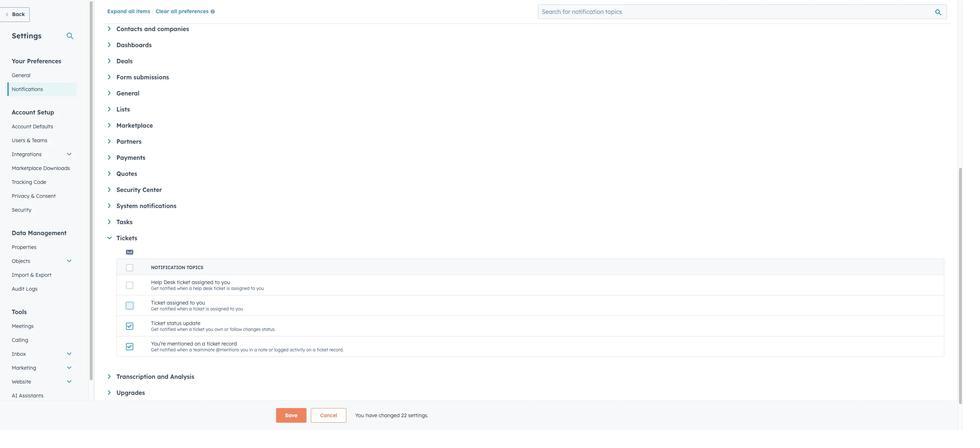 Task type: describe. For each thing, give the bounding box(es) containing it.
ticket inside "ticket assigned to you get notified when a ticket is assigned to you"
[[193, 307, 205, 312]]

all for clear
[[171, 8, 177, 15]]

data
[[12, 230, 26, 237]]

1 horizontal spatial general
[[116, 90, 139, 97]]

account for account defaults
[[12, 123, 31, 130]]

security center button
[[108, 186, 945, 194]]

your
[[12, 58, 25, 65]]

changed
[[379, 413, 400, 419]]

integrations button
[[7, 148, 77, 162]]

topics
[[187, 265, 203, 271]]

when inside 'help desk ticket assigned to you get notified when a help desk ticket is assigned to you'
[[177, 286, 188, 292]]

ai
[[12, 393, 17, 400]]

general inside your preferences element
[[12, 72, 30, 79]]

expand all items button
[[107, 8, 150, 15]]

marketing button
[[7, 362, 77, 375]]

account defaults
[[12, 123, 53, 130]]

import & export link
[[7, 269, 77, 282]]

data management element
[[7, 229, 77, 296]]

upgrades button
[[108, 390, 945, 397]]

partners button
[[108, 138, 945, 145]]

assigned right desk
[[231, 286, 250, 292]]

notified inside you're mentioned on a ticket record get notified when a teammate @mentions you in a note or logged activity on a ticket record.
[[160, 348, 176, 353]]

ticket assigned to you get notified when a ticket is assigned to you
[[151, 300, 243, 312]]

your preferences
[[12, 58, 61, 65]]

marketing
[[12, 365, 36, 372]]

tasks button
[[108, 219, 945, 226]]

own
[[215, 327, 223, 333]]

ticket for ticket assigned to you
[[151, 300, 165, 307]]

contacts and companies button
[[108, 25, 945, 33]]

quotes button
[[108, 170, 945, 178]]

form submissions
[[116, 74, 169, 81]]

consent
[[36, 193, 56, 200]]

caret image for upgrades
[[108, 391, 111, 396]]

account for account setup
[[12, 109, 35, 116]]

record
[[222, 341, 237, 348]]

@mentions
[[216, 348, 239, 353]]

dashboards
[[116, 41, 152, 49]]

audit logs
[[12, 286, 38, 293]]

meetings
[[12, 323, 34, 330]]

back link
[[0, 7, 30, 22]]

calling link
[[7, 334, 77, 348]]

you inside "ticket status update get notified when a ticket you own or follow changes status."
[[206, 327, 213, 333]]

caret image for contacts and companies
[[108, 26, 111, 31]]

tools
[[12, 309, 27, 316]]

privacy
[[12, 193, 29, 200]]

lists
[[116, 106, 130, 113]]

you inside you're mentioned on a ticket record get notified when a teammate @mentions you in a note or logged activity on a ticket record.
[[241, 348, 248, 353]]

form
[[116, 74, 132, 81]]

get inside "ticket assigned to you get notified when a ticket is assigned to you"
[[151, 307, 159, 312]]

notified inside 'help desk ticket assigned to you get notified when a help desk ticket is assigned to you'
[[160, 286, 176, 292]]

downloads
[[43, 165, 70, 172]]

caret image for tasks
[[108, 220, 111, 224]]

assistants
[[19, 393, 44, 400]]

Search for notification topics search field
[[538, 4, 947, 19]]

preferences
[[27, 58, 61, 65]]

inbox button
[[7, 348, 77, 362]]

clear all preferences
[[156, 8, 209, 15]]

caret image for lists
[[108, 107, 111, 112]]

integrations
[[12, 151, 42, 158]]

notifications
[[140, 203, 177, 210]]

preferences
[[179, 8, 209, 15]]

users
[[12, 137, 25, 144]]

1 horizontal spatial on
[[306, 348, 312, 353]]

notification topics
[[151, 265, 203, 271]]

teammate
[[193, 348, 215, 353]]

save
[[285, 413, 298, 419]]

general link
[[7, 69, 77, 82]]

privacy & consent link
[[7, 189, 77, 203]]

ticket status update get notified when a ticket you own or follow changes status.
[[151, 321, 276, 333]]

when inside "ticket status update get notified when a ticket you own or follow changes status."
[[177, 327, 188, 333]]

have
[[366, 413, 377, 419]]

a inside "ticket status update get notified when a ticket you own or follow changes status."
[[189, 327, 192, 333]]

upgrades
[[116, 390, 145, 397]]

settings
[[12, 31, 42, 40]]

payments
[[116, 154, 146, 162]]

security for security center
[[116, 186, 141, 194]]

website
[[12, 379, 31, 386]]

a left teammate
[[189, 348, 192, 353]]

and for transcription
[[157, 374, 168, 381]]

caret image for marketplace
[[108, 123, 111, 128]]

a inside 'help desk ticket assigned to you get notified when a help desk ticket is assigned to you'
[[189, 286, 192, 292]]

0 horizontal spatial on
[[195, 341, 201, 348]]

your preferences element
[[7, 57, 77, 96]]

in
[[249, 348, 253, 353]]

changes
[[243, 327, 261, 333]]

tracking code link
[[7, 175, 77, 189]]

settings.
[[408, 413, 429, 419]]

help
[[151, 280, 162, 286]]

is inside 'help desk ticket assigned to you get notified when a help desk ticket is assigned to you'
[[227, 286, 230, 292]]

logged
[[274, 348, 289, 353]]

tasks
[[116, 219, 133, 226]]

expand all items
[[107, 8, 150, 15]]

form submissions button
[[108, 74, 945, 81]]

back
[[12, 11, 25, 18]]

caret image for tickets
[[107, 237, 112, 240]]

marketplace for marketplace
[[116, 122, 153, 129]]

marketplace downloads
[[12, 165, 70, 172]]

users & teams
[[12, 137, 47, 144]]

contacts and companies
[[116, 25, 189, 33]]

inbox
[[12, 351, 26, 358]]

account setup
[[12, 109, 54, 116]]



Task type: locate. For each thing, give the bounding box(es) containing it.
objects button
[[7, 255, 77, 269]]

notified up you're
[[160, 327, 176, 333]]

caret image for general
[[108, 91, 111, 96]]

notification
[[151, 265, 185, 271]]

1 horizontal spatial or
[[269, 348, 273, 353]]

ticket inside "ticket status update get notified when a ticket you own or follow changes status."
[[193, 327, 205, 333]]

when inside you're mentioned on a ticket record get notified when a teammate @mentions you in a note or logged activity on a ticket record.
[[177, 348, 188, 353]]

deals button
[[108, 58, 945, 65]]

partners
[[116, 138, 142, 145]]

caret image for partners
[[108, 139, 111, 144]]

you
[[221, 280, 230, 286], [256, 286, 264, 292], [196, 300, 205, 307], [236, 307, 243, 312], [206, 327, 213, 333], [241, 348, 248, 353]]

a inside "ticket assigned to you get notified when a ticket is assigned to you"
[[189, 307, 192, 312]]

transcription and analysis button
[[108, 374, 945, 381]]

1 all from the left
[[128, 8, 135, 15]]

import & export
[[12, 272, 52, 279]]

logs
[[26, 286, 38, 293]]

audit logs link
[[7, 282, 77, 296]]

marketplace inside account setup element
[[12, 165, 42, 172]]

caret image inside payments dropdown button
[[108, 155, 111, 160]]

caret image left dashboards
[[108, 42, 111, 47]]

caret image for payments
[[108, 155, 111, 160]]

&
[[27, 137, 30, 144], [31, 193, 35, 200], [30, 272, 34, 279]]

update
[[183, 321, 200, 327]]

tickets button
[[107, 235, 945, 242]]

2 ticket from the top
[[151, 321, 165, 327]]

0 horizontal spatial or
[[224, 327, 229, 333]]

1 vertical spatial &
[[31, 193, 35, 200]]

4 notified from the top
[[160, 348, 176, 353]]

caret image inside system notifications dropdown button
[[108, 204, 111, 208]]

caret image left lists
[[108, 107, 111, 112]]

help desk ticket assigned to you get notified when a help desk ticket is assigned to you
[[151, 280, 264, 292]]

account up users
[[12, 123, 31, 130]]

general
[[12, 72, 30, 79], [116, 90, 139, 97]]

caret image for dashboards
[[108, 42, 111, 47]]

status
[[167, 321, 182, 327]]

ticket inside "ticket status update get notified when a ticket you own or follow changes status."
[[151, 321, 165, 327]]

on
[[195, 341, 201, 348], [306, 348, 312, 353]]

ticket for ticket status update
[[151, 321, 165, 327]]

marketplace for marketplace downloads
[[12, 165, 42, 172]]

is inside "ticket assigned to you get notified when a ticket is assigned to you"
[[206, 307, 209, 312]]

1 vertical spatial ticket
[[151, 321, 165, 327]]

3 get from the top
[[151, 327, 159, 333]]

and for contacts
[[144, 25, 156, 33]]

calling
[[12, 337, 28, 344]]

1 get from the top
[[151, 286, 159, 292]]

1 vertical spatial and
[[157, 374, 168, 381]]

0 vertical spatial general
[[12, 72, 30, 79]]

0 vertical spatial or
[[224, 327, 229, 333]]

center
[[143, 186, 162, 194]]

1 ticket from the top
[[151, 300, 165, 307]]

ticket inside "ticket assigned to you get notified when a ticket is assigned to you"
[[151, 300, 165, 307]]

caret image inside 'upgrades' dropdown button
[[108, 391, 111, 396]]

& inside import & export link
[[30, 272, 34, 279]]

save button
[[276, 409, 307, 423]]

get inside you're mentioned on a ticket record get notified when a teammate @mentions you in a note or logged activity on a ticket record.
[[151, 348, 159, 353]]

assigned up "ticket status update get notified when a ticket you own or follow changes status." on the left of the page
[[210, 307, 229, 312]]

security up system
[[116, 186, 141, 194]]

caret image for form submissions
[[108, 75, 111, 79]]

caret image inside contacts and companies dropdown button
[[108, 26, 111, 31]]

transcription and analysis
[[116, 374, 194, 381]]

follow
[[230, 327, 242, 333]]

clear
[[156, 8, 169, 15]]

or right "own"
[[224, 327, 229, 333]]

marketplace downloads link
[[7, 162, 77, 175]]

all inside button
[[171, 8, 177, 15]]

get down help
[[151, 307, 159, 312]]

caret image inside general dropdown button
[[108, 91, 111, 96]]

defaults
[[33, 123, 53, 130]]

caret image left partners
[[108, 139, 111, 144]]

assigned
[[192, 280, 213, 286], [231, 286, 250, 292], [167, 300, 188, 307], [210, 307, 229, 312]]

1 account from the top
[[12, 109, 35, 116]]

you have changed 22 settings.
[[355, 413, 429, 419]]

notified inside "ticket assigned to you get notified when a ticket is assigned to you"
[[160, 307, 176, 312]]

get inside 'help desk ticket assigned to you get notified when a help desk ticket is assigned to you'
[[151, 286, 159, 292]]

caret image for transcription and analysis
[[108, 375, 111, 379]]

assigned up status
[[167, 300, 188, 307]]

22
[[401, 413, 407, 419]]

3 when from the top
[[177, 327, 188, 333]]

note
[[258, 348, 268, 353]]

& for export
[[30, 272, 34, 279]]

general down "your"
[[12, 72, 30, 79]]

companies
[[157, 25, 189, 33]]

notified down status
[[160, 348, 176, 353]]

or inside you're mentioned on a ticket record get notified when a teammate @mentions you in a note or logged activity on a ticket record.
[[269, 348, 273, 353]]

a right status
[[189, 327, 192, 333]]

when up status
[[177, 307, 188, 312]]

& for teams
[[27, 137, 30, 144]]

tracking
[[12, 179, 32, 186]]

caret image inside security center 'dropdown button'
[[108, 188, 111, 192]]

1 when from the top
[[177, 286, 188, 292]]

1 horizontal spatial marketplace
[[116, 122, 153, 129]]

caret image inside marketplace dropdown button
[[108, 123, 111, 128]]

2 caret image from the top
[[108, 75, 111, 79]]

or inside "ticket status update get notified when a ticket you own or follow changes status."
[[224, 327, 229, 333]]

1 horizontal spatial security
[[116, 186, 141, 194]]

clear all preferences button
[[156, 8, 218, 16]]

is up "ticket status update get notified when a ticket you own or follow changes status." on the left of the page
[[206, 307, 209, 312]]

caret image left transcription
[[108, 375, 111, 379]]

ai assistants
[[12, 393, 44, 400]]

marketplace
[[116, 122, 153, 129], [12, 165, 42, 172]]

caret image left upgrades
[[108, 391, 111, 396]]

a down "ticket status update get notified when a ticket you own or follow changes status." on the left of the page
[[202, 341, 205, 348]]

system notifications
[[116, 203, 177, 210]]

on right activity
[[306, 348, 312, 353]]

1 vertical spatial or
[[269, 348, 273, 353]]

assigned down topics
[[192, 280, 213, 286]]

cancel
[[320, 413, 337, 419]]

1 vertical spatial account
[[12, 123, 31, 130]]

account up account defaults
[[12, 109, 35, 116]]

notified down notification
[[160, 286, 176, 292]]

dashboards button
[[108, 41, 945, 49]]

transcription
[[116, 374, 155, 381]]

ticket
[[177, 280, 190, 286], [214, 286, 225, 292], [193, 307, 205, 312], [193, 327, 205, 333], [207, 341, 220, 348], [317, 348, 328, 353]]

notifications
[[12, 86, 43, 93]]

mentioned
[[167, 341, 193, 348]]

0 horizontal spatial marketplace
[[12, 165, 42, 172]]

ai assistants link
[[7, 389, 77, 403]]

& left export
[[30, 272, 34, 279]]

a right in
[[254, 348, 257, 353]]

caret image inside the tickets dropdown button
[[107, 237, 112, 240]]

1 vertical spatial marketplace
[[12, 165, 42, 172]]

record.
[[330, 348, 344, 353]]

a
[[189, 286, 192, 292], [189, 307, 192, 312], [189, 327, 192, 333], [202, 341, 205, 348], [189, 348, 192, 353], [254, 348, 257, 353], [313, 348, 316, 353]]

caret image for system notifications
[[108, 204, 111, 208]]

caret image inside dashboards dropdown button
[[108, 42, 111, 47]]

0 vertical spatial &
[[27, 137, 30, 144]]

0 vertical spatial ticket
[[151, 300, 165, 307]]

when up mentioned
[[177, 327, 188, 333]]

2 get from the top
[[151, 307, 159, 312]]

0 horizontal spatial security
[[12, 207, 31, 214]]

expand
[[107, 8, 127, 15]]

& right users
[[27, 137, 30, 144]]

caret image for security center
[[108, 188, 111, 192]]

ticket left status
[[151, 321, 165, 327]]

3 caret image from the top
[[108, 107, 111, 112]]

desk
[[164, 280, 176, 286]]

caret image inside form submissions dropdown button
[[108, 75, 111, 79]]

7 caret image from the top
[[108, 375, 111, 379]]

0 horizontal spatial and
[[144, 25, 156, 33]]

you're
[[151, 341, 166, 348]]

6 caret image from the top
[[108, 220, 111, 224]]

import
[[12, 272, 29, 279]]

caret image left tasks
[[108, 220, 111, 224]]

security center
[[116, 186, 162, 194]]

0 vertical spatial and
[[144, 25, 156, 33]]

management
[[28, 230, 67, 237]]

& inside users & teams link
[[27, 137, 30, 144]]

caret image inside 'lists' dropdown button
[[108, 107, 111, 112]]

2 when from the top
[[177, 307, 188, 312]]

a left the 'help'
[[189, 286, 192, 292]]

notified inside "ticket status update get notified when a ticket you own or follow changes status."
[[160, 327, 176, 333]]

& for consent
[[31, 193, 35, 200]]

& right the privacy
[[31, 193, 35, 200]]

and down items
[[144, 25, 156, 33]]

tools element
[[7, 308, 77, 417]]

1 horizontal spatial is
[[227, 286, 230, 292]]

account inside account defaults link
[[12, 123, 31, 130]]

account setup element
[[7, 108, 77, 217]]

cancel button
[[311, 409, 347, 423]]

marketplace button
[[108, 122, 945, 129]]

security down the privacy
[[12, 207, 31, 214]]

all left items
[[128, 8, 135, 15]]

ticket down help
[[151, 300, 165, 307]]

quotes
[[116, 170, 137, 178]]

on right mentioned
[[195, 341, 201, 348]]

caret image inside the deals dropdown button
[[108, 59, 111, 63]]

ticket
[[151, 300, 165, 307], [151, 321, 165, 327]]

3 notified from the top
[[160, 327, 176, 333]]

tickets
[[116, 235, 137, 242]]

you're mentioned on a ticket record get notified when a teammate @mentions you in a note or logged activity on a ticket record.
[[151, 341, 344, 353]]

security for security
[[12, 207, 31, 214]]

0 horizontal spatial all
[[128, 8, 135, 15]]

caret image inside "quotes" dropdown button
[[108, 171, 111, 176]]

1 horizontal spatial and
[[157, 374, 168, 381]]

get inside "ticket status update get notified when a ticket you own or follow changes status."
[[151, 327, 159, 333]]

notified up status
[[160, 307, 176, 312]]

status.
[[262, 327, 276, 333]]

marketplace up partners
[[116, 122, 153, 129]]

caret image left form
[[108, 75, 111, 79]]

get left desk
[[151, 286, 159, 292]]

audit
[[12, 286, 25, 293]]

desk
[[203, 286, 213, 292]]

export
[[35, 272, 52, 279]]

& inside "privacy & consent" link
[[31, 193, 35, 200]]

system notifications button
[[108, 203, 945, 210]]

general down form
[[116, 90, 139, 97]]

notifications link
[[7, 82, 77, 96]]

2 account from the top
[[12, 123, 31, 130]]

lists button
[[108, 106, 945, 113]]

get up you're
[[151, 327, 159, 333]]

code
[[34, 179, 46, 186]]

1 vertical spatial general
[[116, 90, 139, 97]]

all for expand
[[128, 8, 135, 15]]

contacts
[[116, 25, 142, 33]]

analysis
[[170, 374, 194, 381]]

0 horizontal spatial general
[[12, 72, 30, 79]]

caret image inside partners dropdown button
[[108, 139, 111, 144]]

marketplace down integrations
[[12, 165, 42, 172]]

0 vertical spatial account
[[12, 109, 35, 116]]

is right desk
[[227, 286, 230, 292]]

1 notified from the top
[[160, 286, 176, 292]]

caret image for quotes
[[108, 171, 111, 176]]

security inside account setup element
[[12, 207, 31, 214]]

caret image
[[108, 26, 111, 31], [108, 59, 111, 63], [108, 91, 111, 96], [108, 123, 111, 128], [108, 171, 111, 176], [108, 188, 111, 192], [108, 204, 111, 208], [107, 237, 112, 240]]

meetings link
[[7, 320, 77, 334]]

or right the note
[[269, 348, 273, 353]]

8 caret image from the top
[[108, 391, 111, 396]]

activity
[[290, 348, 305, 353]]

all right clear
[[171, 8, 177, 15]]

2 notified from the top
[[160, 307, 176, 312]]

5 caret image from the top
[[108, 155, 111, 160]]

0 horizontal spatial is
[[206, 307, 209, 312]]

1 vertical spatial security
[[12, 207, 31, 214]]

when left teammate
[[177, 348, 188, 353]]

1 vertical spatial is
[[206, 307, 209, 312]]

system
[[116, 203, 138, 210]]

2 vertical spatial &
[[30, 272, 34, 279]]

4 get from the top
[[151, 348, 159, 353]]

payments button
[[108, 154, 945, 162]]

get left mentioned
[[151, 348, 159, 353]]

0 vertical spatial marketplace
[[116, 122, 153, 129]]

items
[[136, 8, 150, 15]]

setup
[[37, 109, 54, 116]]

2 all from the left
[[171, 8, 177, 15]]

4 caret image from the top
[[108, 139, 111, 144]]

to
[[215, 280, 220, 286], [251, 286, 255, 292], [190, 300, 195, 307], [230, 307, 234, 312]]

1 horizontal spatial all
[[171, 8, 177, 15]]

caret image for deals
[[108, 59, 111, 63]]

and left analysis
[[157, 374, 168, 381]]

1 caret image from the top
[[108, 42, 111, 47]]

caret image left 'payments' on the top of the page
[[108, 155, 111, 160]]

a right activity
[[313, 348, 316, 353]]

when right desk
[[177, 286, 188, 292]]

teams
[[32, 137, 47, 144]]

4 when from the top
[[177, 348, 188, 353]]

tracking code
[[12, 179, 46, 186]]

account defaults link
[[7, 120, 77, 134]]

when inside "ticket assigned to you get notified when a ticket is assigned to you"
[[177, 307, 188, 312]]

caret image inside tasks "dropdown button"
[[108, 220, 111, 224]]

caret image
[[108, 42, 111, 47], [108, 75, 111, 79], [108, 107, 111, 112], [108, 139, 111, 144], [108, 155, 111, 160], [108, 220, 111, 224], [108, 375, 111, 379], [108, 391, 111, 396]]

or
[[224, 327, 229, 333], [269, 348, 273, 353]]

caret image inside transcription and analysis 'dropdown button'
[[108, 375, 111, 379]]

0 vertical spatial is
[[227, 286, 230, 292]]

0 vertical spatial security
[[116, 186, 141, 194]]

a up "update"
[[189, 307, 192, 312]]



Task type: vqa. For each thing, say whether or not it's contained in the screenshot.
Advanced filters (0) button
no



